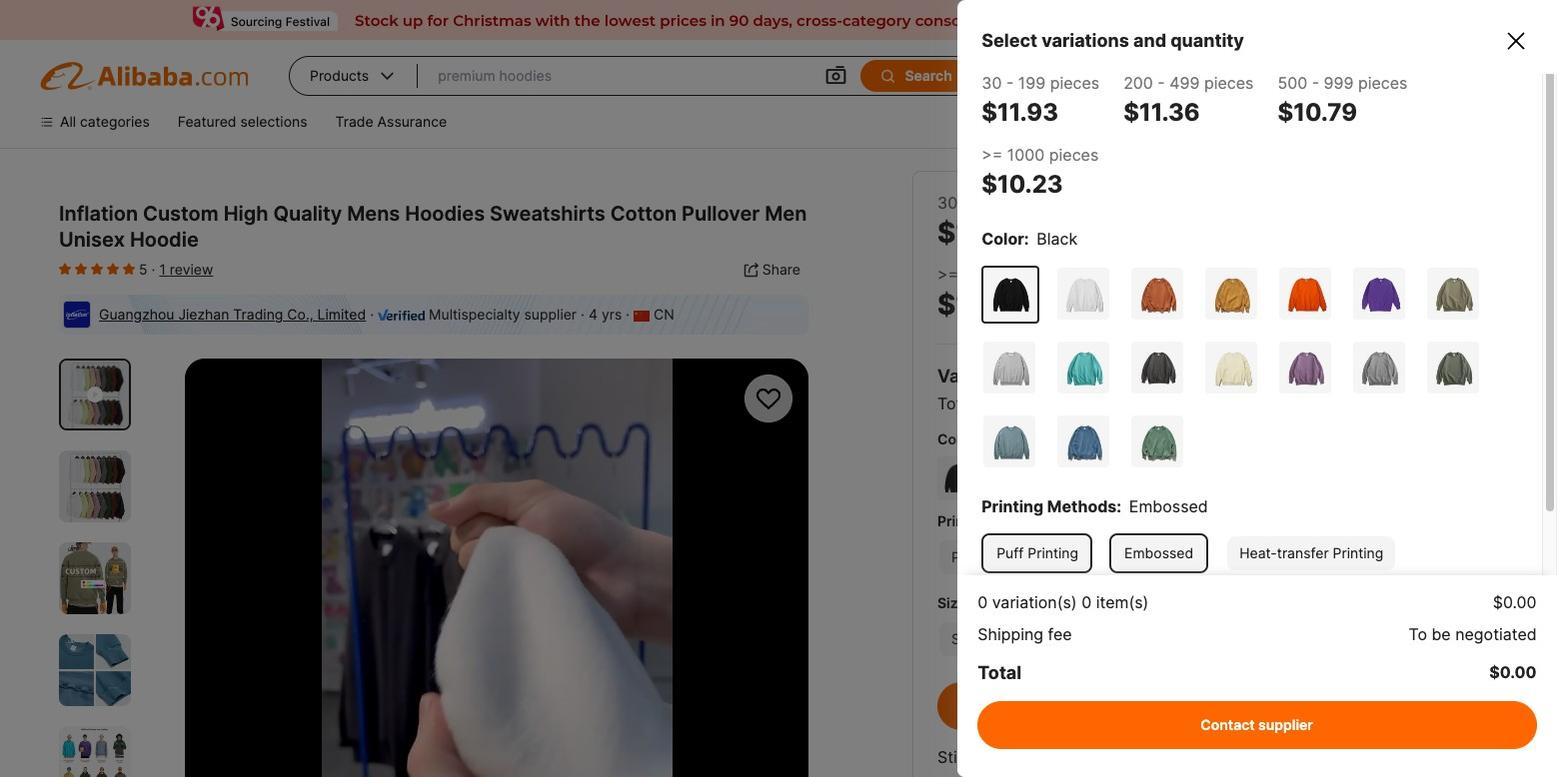 Task type: describe. For each thing, give the bounding box(es) containing it.
trading
[[233, 306, 283, 323]]

1 horizontal spatial contact
[[1201, 717, 1255, 734]]

0 horizontal spatial >=
[[938, 265, 959, 285]]

s link
[[938, 621, 975, 659]]

still deciding? get samples first! order sample
[[938, 748, 1286, 768]]

quality
[[273, 202, 342, 226]]

selections
[[240, 113, 307, 130]]

negotiated
[[1456, 625, 1537, 645]]

pieces down color : black
[[1005, 265, 1055, 285]]

l
[[1045, 631, 1053, 648]]

us
[[1098, 67, 1117, 84]]

trade
[[335, 113, 374, 130]]

pieces up color : black
[[1006, 193, 1056, 213]]

ship to:
[[1016, 67, 1067, 84]]

silk screen printing
[[997, 601, 1123, 618]]

order sample link
[[1184, 748, 1286, 768]]

200 - 499 pieces $11.36
[[1124, 73, 1254, 127]]

featured
[[178, 113, 236, 130]]

and
[[1133, 30, 1166, 51]]

chat
[[1307, 697, 1344, 717]]

0 horizontal spatial contact
[[1003, 697, 1065, 717]]

products link
[[290, 57, 418, 95]]

transfer for puff printing link over variation(s) on the right of the page
[[1277, 545, 1329, 562]]

printing methods
[[938, 513, 1054, 530]]

screen
[[1024, 601, 1068, 618]]


[[879, 67, 897, 85]]

methods up variation(s) on the right of the page
[[994, 513, 1054, 530]]

limited
[[317, 306, 366, 323]]

printing methods : embossed
[[982, 497, 1208, 517]]

assurance
[[377, 113, 447, 130]]

multispecialty
[[429, 306, 520, 323]]

17 color ;
[[1044, 394, 1111, 414]]

become a supplier
[[1182, 113, 1304, 130]]

1 vertical spatial $10.23
[[938, 288, 1033, 322]]

pieces inside 500 - 999 pieces $10.79
[[1358, 73, 1408, 93]]

center
[[1366, 113, 1411, 130]]

m link
[[983, 621, 1023, 659]]

1 horizontal spatial 1000
[[1007, 145, 1045, 165]]

english-usd
[[1179, 67, 1262, 84]]

500
[[1278, 73, 1307, 93]]

categories
[[80, 113, 150, 130]]

0 vertical spatial :
[[1024, 229, 1029, 249]]

$11.93 for 30
[[938, 216, 1027, 250]]

$11.93 for s
[[1237, 698, 1279, 715]]

variations
[[938, 366, 1025, 387]]

guangzhou
[[99, 306, 174, 323]]

central
[[1106, 113, 1154, 130]]

a
[[1240, 113, 1248, 130]]

custom
[[143, 202, 219, 226]]

inflation custom high quality mens hoodies sweatshirts cotton pullover men unisex hoodie
[[59, 202, 807, 252]]

0 horizontal spatial 199
[[974, 193, 1002, 213]]

variations
[[1042, 30, 1129, 51]]

item(s)
[[1096, 593, 1149, 613]]

buyer
[[1064, 113, 1102, 130]]

hoodies
[[405, 202, 485, 226]]

color : black
[[982, 229, 1078, 249]]

$0.00 for total
[[1490, 663, 1537, 683]]

order
[[1184, 748, 1227, 768]]

sign
[[1325, 67, 1354, 84]]

pieces inside 30 - 199 pieces $11.93
[[1050, 73, 1100, 93]]

pullover
[[682, 202, 760, 226]]

0 vertical spatial >= 1000 pieces $10.23
[[982, 145, 1099, 199]]

co.,
[[287, 306, 314, 323]]

17
[[1044, 394, 1061, 414]]

silk
[[997, 601, 1020, 618]]

select for select variations and quantity
[[982, 30, 1037, 51]]

0 horizontal spatial contact supplier
[[1003, 697, 1132, 717]]

size .
[[1284, 394, 1320, 414]]

black
[[1037, 229, 1078, 249]]

499
[[1170, 73, 1200, 93]]

printing
[[1072, 601, 1123, 618]]

4
[[589, 306, 598, 323]]

$10.79
[[1278, 98, 1357, 127]]

total for total
[[978, 663, 1022, 684]]

options:
[[979, 394, 1040, 414]]


[[824, 64, 848, 88]]

still
[[938, 748, 965, 768]]

500 - 999 pieces $10.79
[[1278, 73, 1408, 127]]

sign in
[[1325, 67, 1369, 84]]

transfer for puff printing link underneath printing methods
[[1212, 549, 1264, 566]]

silk screen printing link
[[982, 590, 1138, 630]]

supplier up sample
[[1259, 717, 1314, 734]]

jiezhan
[[178, 306, 229, 323]]

mens
[[347, 202, 400, 226]]

in
[[1358, 67, 1369, 84]]

total for total options:
[[938, 394, 975, 414]]

199 pieces
[[974, 193, 1056, 213]]

$11.93 inside 30 - 199 pieces $11.93
[[982, 98, 1058, 127]]

company logo image
[[63, 301, 91, 329]]

puff printing down printing methods
[[952, 549, 1033, 566]]

quantity
[[1171, 30, 1244, 51]]

total options:
[[938, 394, 1040, 414]]

- for $10.79
[[1312, 73, 1319, 93]]

printing methods ;
[[1129, 394, 1265, 414]]

pieces inside the 200 - 499 pieces $11.36
[[1204, 73, 1254, 93]]



Task type: locate. For each thing, give the bounding box(es) containing it.
>= 1000 pieces $10.23
[[982, 145, 1099, 199], [938, 265, 1055, 322]]

1 horizontal spatial >=
[[982, 145, 1003, 165]]

30 - 199 pieces $11.93
[[982, 73, 1100, 127]]

yrs
[[602, 306, 622, 323]]

guangzhou jiezhan trading co., limited link
[[99, 306, 366, 323]]

size for puff printing link underneath printing methods
[[938, 595, 966, 612]]

0 horizontal spatial select
[[982, 30, 1037, 51]]

-
[[1006, 73, 1014, 93], [1158, 73, 1165, 93], [1312, 73, 1319, 93]]

: left black
[[1024, 229, 1029, 249]]

- left ship
[[1006, 73, 1014, 93]]

premium hoodies text field
[[438, 58, 804, 94]]

0 vertical spatial color
[[982, 229, 1024, 249]]

search
[[905, 67, 952, 84]]

$10.23 up variations
[[938, 288, 1033, 322]]

1 horizontal spatial ;
[[1261, 394, 1265, 414]]

now for chat now
[[1348, 697, 1380, 717]]

$11.36 down 499
[[1124, 98, 1200, 127]]

supplier right a
[[1252, 113, 1304, 130]]

favorites filling image
[[59, 261, 71, 277], [75, 261, 87, 277], [75, 261, 87, 277], [107, 261, 119, 277], [123, 261, 135, 277]]

1 ; from the left
[[1107, 394, 1111, 414]]

0 vertical spatial size
[[1284, 394, 1316, 414]]

1 horizontal spatial now
[[1441, 394, 1473, 414]]

cn
[[654, 306, 675, 323]]

select up ship
[[982, 30, 1037, 51]]

0
[[978, 593, 988, 613], [1081, 593, 1092, 613]]

pieces
[[1050, 73, 1100, 93], [1204, 73, 1254, 93], [1358, 73, 1408, 93], [1049, 145, 1099, 165], [1006, 193, 1056, 213], [1005, 265, 1055, 285]]

 search
[[879, 67, 952, 85]]

sweatshirts
[[490, 202, 605, 226]]

1 horizontal spatial m
[[997, 631, 1009, 648]]

methods for :
[[1047, 497, 1117, 517]]

0 horizontal spatial 1000
[[963, 265, 1001, 285]]

0 vertical spatial $0.00
[[1494, 593, 1537, 613]]

>= 1000 pieces $10.23 down color : black
[[938, 265, 1055, 322]]

0 horizontal spatial 30
[[938, 193, 958, 213]]

30
[[982, 73, 1002, 93], [938, 193, 958, 213]]

puff printing link up variation(s) on the right of the page
[[982, 534, 1093, 574]]

all categories
[[60, 113, 150, 130]]

review
[[170, 261, 213, 278]]

m right still
[[982, 744, 994, 761]]

puff printing
[[997, 545, 1078, 562], [952, 549, 1033, 566]]

1000 down color : black
[[963, 265, 1001, 285]]

contact up get
[[1003, 697, 1065, 717]]

to be negotiated
[[1409, 625, 1537, 645]]

deciding?
[[970, 748, 1042, 768]]

1 vertical spatial >= 1000 pieces $10.23
[[938, 265, 1055, 322]]

- for $11.36
[[1158, 73, 1165, 93]]

1 horizontal spatial 199
[[1018, 73, 1046, 93]]

select variations and quantity
[[982, 30, 1244, 51]]

to
[[1409, 625, 1428, 645]]

3 - from the left
[[1312, 73, 1319, 93]]

total down variations
[[938, 394, 975, 414]]

buyer central
[[1064, 113, 1154, 130]]

favorite image
[[754, 384, 784, 414]]

2 horizontal spatial color
[[1065, 394, 1107, 414]]

unisex
[[59, 228, 125, 252]]

0 variation(s) 0 item(s)
[[978, 593, 1149, 613]]

0 left silk
[[978, 593, 988, 613]]

0 vertical spatial total
[[938, 394, 975, 414]]

0 horizontal spatial s
[[952, 631, 961, 648]]

contact supplier button
[[938, 683, 1198, 731], [978, 702, 1537, 750]]

1 horizontal spatial puff
[[997, 545, 1024, 562]]

0 horizontal spatial puff
[[952, 549, 979, 566]]

.
[[1316, 394, 1320, 414]]

30 left ship
[[982, 73, 1002, 93]]

0 vertical spatial select
[[982, 30, 1037, 51]]

get
[[1047, 748, 1074, 768]]

now inside button
[[1348, 697, 1380, 717]]

1 vertical spatial m
[[982, 744, 994, 761]]

199 left to:
[[1018, 73, 1046, 93]]

30 inside 30 - 199 pieces $11.93
[[982, 73, 1002, 93]]

1 vertical spatial now
[[1348, 697, 1380, 717]]

0 vertical spatial 1000
[[1007, 145, 1045, 165]]

- inside the 200 - 499 pieces $11.36
[[1158, 73, 1165, 93]]

color down 199 pieces at top
[[982, 229, 1024, 249]]

m inside m link
[[997, 631, 1009, 648]]

199 inside 30 - 199 pieces $11.93
[[1018, 73, 1046, 93]]

total
[[938, 394, 975, 414], [978, 663, 1022, 684]]

all
[[60, 113, 76, 130]]

0 horizontal spatial m
[[982, 744, 994, 761]]

english-
[[1179, 67, 1233, 84]]

0 left 'item(s)'
[[1081, 593, 1092, 613]]

4 yrs
[[589, 306, 622, 323]]

color
[[982, 229, 1024, 249], [1065, 394, 1107, 414], [938, 431, 974, 448]]

$11.93 down ship
[[982, 98, 1058, 127]]

0 horizontal spatial size
[[938, 595, 966, 612]]

0 vertical spatial 30
[[982, 73, 1002, 93]]

l link
[[1031, 621, 1067, 659]]

0 horizontal spatial 0
[[978, 593, 988, 613]]

puff
[[997, 545, 1024, 562], [952, 549, 979, 566]]

high
[[224, 202, 268, 226]]

shipping fee
[[978, 625, 1072, 645]]

- inside 30 - 199 pieces $11.93
[[1006, 73, 1014, 93]]

199
[[1018, 73, 1046, 93], [974, 193, 1002, 213]]

contact up the order sample link
[[1201, 717, 1255, 734]]

; for printing methods ;
[[1261, 394, 1265, 414]]

cotton
[[610, 202, 677, 226]]

s up deciding?
[[982, 698, 991, 715]]

$11.36 inside the 200 - 499 pieces $11.36
[[1124, 98, 1200, 127]]

color for color
[[938, 431, 974, 448]]

puff printing up variation(s) on the right of the page
[[997, 545, 1078, 562]]

usd
[[1233, 67, 1262, 84]]

heat-
[[1239, 545, 1277, 562], [1174, 549, 1212, 566]]

0 vertical spatial m
[[997, 631, 1009, 648]]

select now
[[1388, 394, 1473, 414]]

1 vertical spatial $11.36
[[1080, 216, 1169, 250]]

supplier
[[1252, 113, 1304, 130], [524, 306, 577, 323], [1069, 697, 1132, 717], [1259, 717, 1314, 734]]

1 - from the left
[[1006, 73, 1014, 93]]

now for select now
[[1441, 394, 1473, 414]]

contact supplier up get
[[1003, 697, 1132, 717]]

select for select now
[[1388, 394, 1437, 414]]

s left m link
[[952, 631, 961, 648]]

color right 17
[[1065, 394, 1107, 414]]

0 horizontal spatial -
[[1006, 73, 1014, 93]]

puff printing link down printing methods
[[938, 539, 1047, 577]]

1 vertical spatial 1000
[[963, 265, 1001, 285]]

1 vertical spatial >=
[[938, 265, 959, 285]]

select now link
[[1388, 394, 1473, 414]]

0 vertical spatial now
[[1441, 394, 1473, 414]]

1 horizontal spatial s
[[982, 698, 991, 715]]

; right 17
[[1107, 394, 1111, 414]]

; for 17 color ;
[[1107, 394, 1111, 414]]

s
[[952, 631, 961, 648], [982, 698, 991, 715]]

5
[[139, 261, 147, 278]]

>= 1000 pieces $10.23 down buyer
[[982, 145, 1099, 199]]

1 vertical spatial select
[[1388, 394, 1437, 414]]

1 vertical spatial $0.00
[[1490, 663, 1537, 683]]

$11.93 down 199 pieces at top
[[938, 216, 1027, 250]]

methods for ;
[[1193, 394, 1261, 414]]

- right 200
[[1158, 73, 1165, 93]]

2 vertical spatial size
[[982, 655, 1015, 675]]

size for puff printing link over variation(s) on the right of the page
[[982, 655, 1015, 675]]

1000 up 199 pieces at top
[[1007, 145, 1045, 165]]

1 horizontal spatial size
[[982, 655, 1015, 675]]

199 up color : black
[[974, 193, 1002, 213]]

1 horizontal spatial :
[[1117, 497, 1121, 517]]

0 horizontal spatial heat-
[[1174, 549, 1212, 566]]

chat now button
[[1214, 683, 1473, 731]]

0 vertical spatial s
[[952, 631, 961, 648]]

samples
[[1078, 748, 1141, 768]]

>=
[[982, 145, 1003, 165], [938, 265, 959, 285]]

guangzhou jiezhan trading co., limited
[[99, 306, 366, 323]]

30 for 30
[[938, 193, 958, 213]]

200
[[1124, 73, 1153, 93]]

favorites filling image
[[59, 261, 71, 277], [91, 261, 103, 277], [91, 261, 103, 277], [107, 261, 119, 277], [123, 261, 135, 277]]

2 horizontal spatial -
[[1312, 73, 1319, 93]]

0 vertical spatial $11.36
[[1124, 98, 1200, 127]]

1 horizontal spatial select
[[1388, 394, 1437, 414]]

0 horizontal spatial transfer
[[1212, 549, 1264, 566]]

0 vertical spatial $10.23
[[982, 170, 1063, 199]]

0 horizontal spatial :
[[1024, 229, 1029, 249]]

first!
[[1145, 748, 1180, 768]]

color for color : black
[[982, 229, 1024, 249]]

1 vertical spatial total
[[978, 663, 1022, 684]]

pieces up center at top
[[1358, 73, 1408, 93]]

color down total options:
[[938, 431, 974, 448]]

1 horizontal spatial heat-
[[1239, 545, 1277, 562]]

methods
[[1193, 394, 1261, 414], [1047, 497, 1117, 517], [994, 513, 1054, 530]]

0 horizontal spatial now
[[1348, 697, 1380, 717]]

2 horizontal spatial size
[[1284, 394, 1316, 414]]

embossed link
[[1109, 534, 1208, 574], [1055, 539, 1152, 577]]

$10.23 up color : black
[[982, 170, 1063, 199]]

1 horizontal spatial 0
[[1081, 593, 1092, 613]]

inflation
[[59, 202, 138, 226]]

1 horizontal spatial -
[[1158, 73, 1165, 93]]

- right 500 in the right of the page
[[1312, 73, 1319, 93]]

$11.93 right order
[[1237, 744, 1279, 761]]

1 vertical spatial 199
[[974, 193, 1002, 213]]

1 horizontal spatial total
[[978, 663, 1022, 684]]

0 vertical spatial 199
[[1018, 73, 1046, 93]]

contact
[[1003, 697, 1065, 717], [1201, 717, 1255, 734]]

1 0 from the left
[[978, 593, 988, 613]]

1 vertical spatial color
[[1065, 394, 1107, 414]]

pieces up become a supplier
[[1204, 73, 1254, 93]]

1 horizontal spatial color
[[982, 229, 1024, 249]]

; left size .
[[1261, 394, 1265, 414]]

pieces up buyer
[[1050, 73, 1100, 93]]

1 vertical spatial s
[[982, 698, 991, 715]]

$11.36 right black
[[1080, 216, 1169, 250]]

trade assurance
[[335, 113, 447, 130]]

supplier up 'samples'
[[1069, 697, 1132, 717]]

featured selections
[[178, 113, 307, 130]]

: up 'item(s)'
[[1117, 497, 1121, 517]]

2 vertical spatial color
[[938, 431, 974, 448]]

1 vertical spatial :
[[1117, 497, 1121, 517]]

select right .
[[1388, 394, 1437, 414]]

1 horizontal spatial contact supplier
[[1201, 717, 1314, 734]]

methods left size .
[[1193, 394, 1261, 414]]

1 vertical spatial size
[[938, 595, 966, 612]]

fee
[[1048, 625, 1072, 645]]

to:
[[1049, 67, 1067, 84]]

m down silk
[[997, 631, 1009, 648]]

2 - from the left
[[1158, 73, 1165, 93]]

pieces down buyer
[[1049, 145, 1099, 165]]

30 left 199 pieces at top
[[938, 193, 958, 213]]

2 ; from the left
[[1261, 394, 1265, 414]]

1 vertical spatial 30
[[938, 193, 958, 213]]

$0.00 down negotiated
[[1490, 663, 1537, 683]]

$11.93 up sample
[[1237, 698, 1279, 715]]

- for $11.93
[[1006, 73, 1014, 93]]

0 horizontal spatial ;
[[1107, 394, 1111, 414]]

$0.00 up negotiated
[[1494, 593, 1537, 613]]

chat now
[[1307, 697, 1380, 717]]

$0.00
[[1494, 593, 1537, 613], [1490, 663, 1537, 683]]

2 0 from the left
[[1081, 593, 1092, 613]]

contact supplier up sample
[[1201, 717, 1314, 734]]

$0.00 for 0 variation(s) 0 item(s)
[[1494, 593, 1537, 613]]

sample
[[1232, 748, 1286, 768]]

men
[[765, 202, 807, 226]]

be
[[1432, 625, 1451, 645]]

now
[[1441, 394, 1473, 414], [1348, 697, 1380, 717]]

- inside 500 - 999 pieces $10.79
[[1312, 73, 1319, 93]]

0 horizontal spatial total
[[938, 394, 975, 414]]

hoodie
[[130, 228, 199, 252]]

$11.36
[[1124, 98, 1200, 127], [1080, 216, 1169, 250]]

1 review
[[159, 261, 213, 278]]

1 horizontal spatial transfer
[[1277, 545, 1329, 562]]

help
[[1332, 113, 1362, 130]]

0 vertical spatial >=
[[982, 145, 1003, 165]]

m
[[997, 631, 1009, 648], [982, 744, 994, 761]]

shipping
[[978, 625, 1043, 645]]

total down m link
[[978, 663, 1022, 684]]

methods up 0 variation(s) 0 item(s)
[[1047, 497, 1117, 517]]

supplier left 4
[[524, 306, 577, 323]]

0 horizontal spatial color
[[938, 431, 974, 448]]

1 horizontal spatial 30
[[982, 73, 1002, 93]]

30 for 30 - 199 pieces $11.93
[[982, 73, 1002, 93]]

$11.93 for m
[[1237, 744, 1279, 761]]

heat-transfer printing
[[1239, 545, 1384, 562], [1174, 549, 1319, 566]]

help center
[[1332, 113, 1411, 130]]



Task type: vqa. For each thing, say whether or not it's contained in the screenshot.
premium hoodies text field
yes



